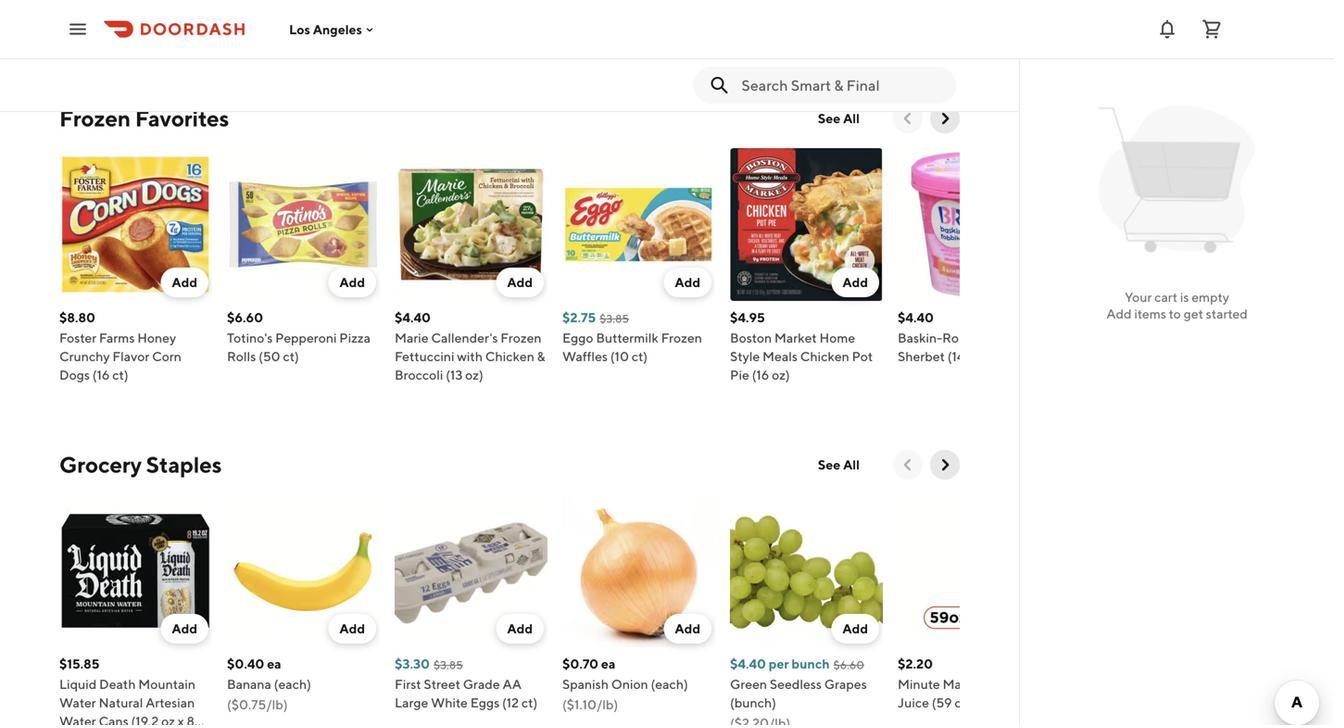 Task type: locate. For each thing, give the bounding box(es) containing it.
home
[[819, 330, 855, 346]]

2 see all from the top
[[818, 457, 860, 473]]

1 horizontal spatial $4.40
[[730, 656, 766, 672]]

$4.40 inside $4.40 marie callender's frozen fettuccini with chicken & broccoli (13 oz)
[[395, 310, 431, 325]]

2 horizontal spatial $4.40
[[898, 310, 934, 325]]

($0.75/lb)
[[227, 697, 288, 712]]

ea
[[267, 656, 281, 672], [601, 656, 615, 672]]

los angeles
[[289, 22, 362, 37]]

chicken inside $4.40 marie callender's frozen fettuccini with chicken & broccoli (13 oz)
[[485, 349, 534, 364]]

death
[[99, 677, 136, 692]]

1 (16 from the left
[[92, 367, 110, 383]]

$3.85 inside $2.75 $3.85 eggo buttermilk frozen waffles (10 ct)
[[600, 312, 629, 325]]

0 horizontal spatial chicken
[[485, 349, 534, 364]]

oz) down the with
[[465, 367, 483, 383]]

$4.40 for baskin-robbins rainbow sherbet (14 oz)
[[898, 310, 934, 325]]

1 (each) from the left
[[274, 677, 311, 692]]

ea for $0.40 ea
[[267, 656, 281, 672]]

1 chicken from the left
[[485, 349, 534, 364]]

grapes
[[824, 677, 867, 692]]

$3.85 up street
[[434, 659, 463, 672]]

$4.40 per bunch $6.60 green seedless grapes (bunch)
[[730, 656, 867, 711]]

1 vertical spatial water
[[59, 714, 96, 725]]

1 horizontal spatial (each)
[[651, 677, 688, 692]]

see all link left previous button of carousel icon
[[807, 450, 871, 480]]

$4.40 baskin-robbins rainbow sherbet (14 oz)
[[898, 310, 1046, 364]]

add for green seedless grapes (bunch)
[[843, 621, 868, 636]]

ea right $0.70
[[601, 656, 615, 672]]

marie
[[395, 330, 429, 346]]

2 see all link from the top
[[807, 450, 871, 480]]

flavor
[[112, 349, 149, 364]]

cart
[[1155, 290, 1178, 305]]

add for boston market home style meals chicken pot pie (16 oz)
[[843, 275, 868, 290]]

pizza
[[339, 330, 371, 346]]

green
[[730, 677, 767, 692]]

1 vertical spatial $3.85
[[434, 659, 463, 672]]

totino's pepperoni pizza rolls (50 ct) image
[[227, 148, 380, 301]]

onion
[[611, 677, 648, 692]]

1 ea from the left
[[267, 656, 281, 672]]

honey
[[137, 330, 176, 346]]

banana (each) image
[[227, 495, 380, 648]]

oz) inside $4.95 boston market home style meals chicken pot pie (16 oz)
[[772, 367, 790, 383]]

1 horizontal spatial ea
[[601, 656, 615, 672]]

0 vertical spatial see
[[818, 111, 841, 126]]

see
[[818, 111, 841, 126], [818, 457, 841, 473]]

staples
[[146, 452, 222, 478]]

bunch
[[792, 656, 830, 672]]

chicken
[[485, 349, 534, 364], [800, 349, 849, 364]]

add for foster farms honey crunchy flavor corn dogs (16 ct)
[[172, 275, 197, 290]]

$4.40 up 'baskin-'
[[898, 310, 934, 325]]

ct) inside $6.60 totino's pepperoni pizza rolls (50 ct)
[[283, 349, 299, 364]]

ct) down flavor
[[112, 367, 128, 383]]

$3.30 $3.85 first street grade aa large white eggs (12 ct)
[[395, 656, 538, 711]]

$6.60 up grapes at the right of the page
[[833, 659, 864, 672]]

see for grocery staples
[[818, 457, 841, 473]]

frozen
[[59, 105, 131, 132], [501, 330, 542, 346], [661, 330, 702, 346]]

0 vertical spatial $6.60
[[227, 310, 263, 325]]

see all for frozen favorites
[[818, 111, 860, 126]]

sherbet
[[898, 349, 945, 364]]

with
[[457, 349, 483, 364]]

0 vertical spatial $3.85
[[600, 312, 629, 325]]

see all down search smart & final search box
[[818, 111, 860, 126]]

frozen up the &
[[501, 330, 542, 346]]

(each)
[[274, 677, 311, 692], [651, 677, 688, 692]]

oz) down meals on the right of page
[[772, 367, 790, 383]]

1 vertical spatial see all
[[818, 457, 860, 473]]

add button
[[161, 268, 208, 297], [161, 268, 208, 297], [328, 268, 376, 297], [328, 268, 376, 297], [496, 268, 544, 297], [496, 268, 544, 297], [664, 268, 712, 297], [664, 268, 712, 297], [831, 268, 879, 297], [831, 268, 879, 297], [161, 614, 208, 644], [161, 614, 208, 644], [328, 614, 376, 644], [328, 614, 376, 644], [496, 614, 544, 644], [496, 614, 544, 644], [664, 614, 712, 644], [664, 614, 712, 644], [831, 614, 879, 644], [831, 614, 879, 644]]

ct) right (10
[[632, 349, 648, 364]]

1 vertical spatial all
[[843, 457, 860, 473]]

frozen left the favorites
[[59, 105, 131, 132]]

1 see all link from the top
[[807, 104, 871, 133]]

favorites
[[135, 105, 229, 132]]

all
[[843, 111, 860, 126], [843, 457, 860, 473]]

see all left previous button of carousel icon
[[818, 457, 860, 473]]

see all link down search smart & final search box
[[807, 104, 871, 133]]

style
[[730, 349, 760, 364]]

1 all from the top
[[843, 111, 860, 126]]

see down search smart & final search box
[[818, 111, 841, 126]]

see all link
[[807, 104, 871, 133], [807, 450, 871, 480]]

aa
[[503, 677, 522, 692]]

(16 right pie
[[752, 367, 769, 383]]

(each) up the ($0.75/lb) at left
[[274, 677, 311, 692]]

all for grocery staples
[[843, 457, 860, 473]]

2 chicken from the left
[[800, 349, 849, 364]]

your
[[1125, 290, 1152, 305]]

1 horizontal spatial $3.85
[[600, 312, 629, 325]]

oz)
[[967, 349, 986, 364], [465, 367, 483, 383], [772, 367, 790, 383], [955, 695, 973, 711]]

(each) inside $0.40 ea banana (each) ($0.75/lb)
[[274, 677, 311, 692]]

pepperoni
[[275, 330, 337, 346]]

per
[[769, 656, 789, 672]]

previous button of carousel image
[[899, 456, 917, 474]]

foster farms honey crunchy flavor corn dogs (16 ct) image
[[59, 148, 212, 301]]

chicken left the &
[[485, 349, 534, 364]]

add for first street grade aa large white eggs (12 ct)
[[507, 621, 533, 636]]

1 horizontal spatial chicken
[[800, 349, 849, 364]]

get
[[1184, 306, 1203, 321]]

$3.85
[[600, 312, 629, 325], [434, 659, 463, 672]]

$3.85 for street
[[434, 659, 463, 672]]

add for banana (each)
[[339, 621, 365, 636]]

oz) inside $4.40 marie callender's frozen fettuccini with chicken & broccoli (13 oz)
[[465, 367, 483, 383]]

frozen right buttermilk
[[661, 330, 702, 346]]

2 all from the top
[[843, 457, 860, 473]]

$4.40 inside $4.40 baskin-robbins rainbow sherbet (14 oz)
[[898, 310, 934, 325]]

ct) right (50
[[283, 349, 299, 364]]

$3.85 inside $3.30 $3.85 first street grade aa large white eggs (12 ct)
[[434, 659, 463, 672]]

$6.60 totino's pepperoni pizza rolls (50 ct)
[[227, 310, 371, 364]]

rainbow
[[994, 330, 1046, 346]]

(16
[[92, 367, 110, 383], [752, 367, 769, 383]]

ea inside $0.40 ea banana (each) ($0.75/lb)
[[267, 656, 281, 672]]

ct)
[[283, 349, 299, 364], [632, 349, 648, 364], [112, 367, 128, 383], [521, 695, 538, 711]]

1 horizontal spatial frozen
[[501, 330, 542, 346]]

crunchy
[[59, 349, 110, 364]]

($1.10/lb)
[[562, 697, 618, 712]]

add
[[172, 275, 197, 290], [339, 275, 365, 290], [507, 275, 533, 290], [675, 275, 700, 290], [843, 275, 868, 290], [1106, 306, 1132, 321], [172, 621, 197, 636], [339, 621, 365, 636], [507, 621, 533, 636], [675, 621, 700, 636], [843, 621, 868, 636]]

spanish onion (each) image
[[562, 495, 715, 648]]

0 horizontal spatial ea
[[267, 656, 281, 672]]

$6.60
[[227, 310, 263, 325], [833, 659, 864, 672]]

2 see from the top
[[818, 457, 841, 473]]

add for liquid death mountain water natural artesian water cans (19.2 oz x
[[172, 621, 197, 636]]

ea inside $0.70 ea spanish onion (each) ($1.10/lb)
[[601, 656, 615, 672]]

0 vertical spatial water
[[59, 695, 96, 711]]

(16 down crunchy
[[92, 367, 110, 383]]

see all for grocery staples
[[818, 457, 860, 473]]

all down search smart & final search box
[[843, 111, 860, 126]]

2 (16 from the left
[[752, 367, 769, 383]]

0 horizontal spatial $3.85
[[434, 659, 463, 672]]

$4.40 marie callender's frozen fettuccini with chicken & broccoli (13 oz)
[[395, 310, 545, 383]]

$8.80 foster farms honey crunchy flavor corn dogs (16 ct)
[[59, 310, 181, 383]]

add for spanish onion (each)
[[675, 621, 700, 636]]

$6.60 up totino's
[[227, 310, 263, 325]]

1 vertical spatial see all link
[[807, 450, 871, 480]]

1 see from the top
[[818, 111, 841, 126]]

empty retail cart image
[[1090, 93, 1264, 267]]

see left previous button of carousel icon
[[818, 457, 841, 473]]

$15.85
[[59, 656, 100, 672]]

1 vertical spatial $6.60
[[833, 659, 864, 672]]

chicken for frozen
[[485, 349, 534, 364]]

0 horizontal spatial frozen
[[59, 105, 131, 132]]

chicken down home
[[800, 349, 849, 364]]

meals
[[762, 349, 798, 364]]

oz) right (14
[[967, 349, 986, 364]]

add for eggo buttermilk frozen waffles (10 ct)
[[675, 275, 700, 290]]

$6.60 inside $6.60 totino's pepperoni pizza rolls (50 ct)
[[227, 310, 263, 325]]

2 horizontal spatial frozen
[[661, 330, 702, 346]]

0 horizontal spatial (16
[[92, 367, 110, 383]]

liquid
[[59, 677, 97, 692]]

add for totino's pepperoni pizza rolls (50 ct)
[[339, 275, 365, 290]]

(each) right onion
[[651, 677, 688, 692]]

2 (each) from the left
[[651, 677, 688, 692]]

ct) inside "$8.80 foster farms honey crunchy flavor corn dogs (16 ct)"
[[112, 367, 128, 383]]

maid
[[943, 677, 973, 692]]

0 vertical spatial all
[[843, 111, 860, 126]]

(16 inside $4.95 boston market home style meals chicken pot pie (16 oz)
[[752, 367, 769, 383]]

0 vertical spatial see all link
[[807, 104, 871, 133]]

0 horizontal spatial $6.60
[[227, 310, 263, 325]]

see all link for staples
[[807, 450, 871, 480]]

empty
[[1192, 290, 1229, 305]]

(12
[[502, 695, 519, 711]]

ea for $0.70 ea
[[601, 656, 615, 672]]

boston market home style meals chicken pot pie (16 oz) image
[[730, 148, 883, 301]]

add for marie callender's frozen fettuccini with chicken & broccoli (13 oz)
[[507, 275, 533, 290]]

$0.40
[[227, 656, 264, 672]]

0 vertical spatial see all
[[818, 111, 860, 126]]

seedless
[[770, 677, 822, 692]]

2 ea from the left
[[601, 656, 615, 672]]

broccoli
[[395, 367, 443, 383]]

1 see all from the top
[[818, 111, 860, 126]]

1 horizontal spatial (16
[[752, 367, 769, 383]]

artesian
[[146, 695, 195, 711]]

0 horizontal spatial $4.40
[[395, 310, 431, 325]]

$3.85 up buttermilk
[[600, 312, 629, 325]]

grocery
[[59, 452, 142, 478]]

chicken inside $4.95 boston market home style meals chicken pot pie (16 oz)
[[800, 349, 849, 364]]

$2.20
[[898, 656, 933, 672]]

1 horizontal spatial $6.60
[[833, 659, 864, 672]]

$4.40 up marie
[[395, 310, 431, 325]]

ct) right '(12'
[[521, 695, 538, 711]]

Search Smart & Final search field
[[742, 75, 941, 95]]

(10
[[610, 349, 629, 364]]

frozen inside $4.40 marie callender's frozen fettuccini with chicken & broccoli (13 oz)
[[501, 330, 542, 346]]

$4.40
[[395, 310, 431, 325], [898, 310, 934, 325], [730, 656, 766, 672]]

see for frozen favorites
[[818, 111, 841, 126]]

$4.40 up green
[[730, 656, 766, 672]]

$15.85 liquid death mountain water natural artesian water cans (19.2 oz x
[[59, 656, 195, 725]]

$0.40 ea banana (each) ($0.75/lb)
[[227, 656, 311, 712]]

ea right $0.40
[[267, 656, 281, 672]]

next button of carousel image
[[936, 456, 954, 474]]

$4.40 inside the $4.40 per bunch $6.60 green seedless grapes (bunch)
[[730, 656, 766, 672]]

oz) down maid
[[955, 695, 973, 711]]

natural
[[99, 695, 143, 711]]

dogs
[[59, 367, 90, 383]]

1 vertical spatial see
[[818, 457, 841, 473]]

frozen favorites
[[59, 105, 229, 132]]

0 horizontal spatial (each)
[[274, 677, 311, 692]]

$4.95
[[730, 310, 765, 325]]

rolls
[[227, 349, 256, 364]]

$6.60 inside the $4.40 per bunch $6.60 green seedless grapes (bunch)
[[833, 659, 864, 672]]

all left previous button of carousel icon
[[843, 457, 860, 473]]

spanish
[[562, 677, 609, 692]]



Task type: describe. For each thing, give the bounding box(es) containing it.
(13
[[446, 367, 463, 383]]

green seedless grapes (bunch) image
[[730, 495, 883, 648]]

waffles
[[562, 349, 608, 364]]

$2.75 $3.85 eggo buttermilk frozen waffles (10 ct)
[[562, 310, 702, 364]]

first street grade aa large white eggs (12 ct) image
[[395, 495, 548, 648]]

started
[[1206, 306, 1248, 321]]

totino's
[[227, 330, 273, 346]]

items
[[1134, 306, 1166, 321]]

grocery staples
[[59, 452, 222, 478]]

corn
[[152, 349, 181, 364]]

pot
[[852, 349, 873, 364]]

eggs
[[470, 695, 500, 711]]

juice
[[898, 695, 929, 711]]

ct) inside $2.75 $3.85 eggo buttermilk frozen waffles (10 ct)
[[632, 349, 648, 364]]

fettuccini
[[395, 349, 454, 364]]

$0.70
[[562, 656, 599, 672]]

market
[[774, 330, 817, 346]]

eggo buttermilk frozen waffles (10 ct) image
[[562, 148, 715, 301]]

$8.80
[[59, 310, 95, 325]]

(bunch)
[[730, 695, 776, 711]]

&
[[537, 349, 545, 364]]

see all link for favorites
[[807, 104, 871, 133]]

notification bell image
[[1156, 18, 1178, 40]]

$3.85 for buttermilk
[[600, 312, 629, 325]]

oz
[[161, 714, 175, 725]]

robbins
[[942, 330, 991, 346]]

ct) inside $3.30 $3.85 first street grade aa large white eggs (12 ct)
[[521, 695, 538, 711]]

mountain
[[138, 677, 195, 692]]

$2.20 minute maid fruit punch juice (59 oz)
[[898, 656, 1044, 711]]

punch
[[1006, 677, 1044, 692]]

$0.70 ea spanish onion (each) ($1.10/lb)
[[562, 656, 688, 712]]

(19.2
[[131, 714, 159, 725]]

(50
[[259, 349, 280, 364]]

cans
[[99, 714, 128, 725]]

fruit
[[975, 677, 1004, 692]]

(14
[[948, 349, 965, 364]]

buttermilk
[[596, 330, 659, 346]]

frozen inside $2.75 $3.85 eggo buttermilk frozen waffles (10 ct)
[[661, 330, 702, 346]]

1 water from the top
[[59, 695, 96, 711]]

white
[[431, 695, 468, 711]]

(59
[[932, 695, 952, 711]]

add inside your cart is empty add items to get started
[[1106, 306, 1132, 321]]

first
[[395, 677, 421, 692]]

minute
[[898, 677, 940, 692]]

marie callender's frozen fettuccini with chicken & broccoli (13 oz) image
[[395, 148, 548, 301]]

los
[[289, 22, 310, 37]]

$3.30
[[395, 656, 430, 672]]

baskin-
[[898, 330, 942, 346]]

oz) inside $4.40 baskin-robbins rainbow sherbet (14 oz)
[[967, 349, 986, 364]]

$4.95 boston market home style meals chicken pot pie (16 oz)
[[730, 310, 873, 383]]

to
[[1169, 306, 1181, 321]]

(each) inside $0.70 ea spanish onion (each) ($1.10/lb)
[[651, 677, 688, 692]]

grade
[[463, 677, 500, 692]]

0 items, open order cart image
[[1201, 18, 1223, 40]]

liquid death mountain water natural artesian water cans (19.2 oz x 8 ct) image
[[59, 495, 212, 648]]

banana
[[227, 677, 271, 692]]

all for frozen favorites
[[843, 111, 860, 126]]

oz) inside $2.20 minute maid fruit punch juice (59 oz)
[[955, 695, 973, 711]]

chicken for home
[[800, 349, 849, 364]]

$2.75
[[562, 310, 596, 325]]

farms
[[99, 330, 135, 346]]

boston
[[730, 330, 772, 346]]

(16 inside "$8.80 foster farms honey crunchy flavor corn dogs (16 ct)"
[[92, 367, 110, 383]]

2 water from the top
[[59, 714, 96, 725]]

pie
[[730, 367, 749, 383]]

large
[[395, 695, 428, 711]]

street
[[424, 677, 460, 692]]

next button of carousel image
[[936, 109, 954, 128]]

callender's
[[431, 330, 498, 346]]

$4.40 for marie callender's frozen fettuccini with chicken & broccoli (13 oz)
[[395, 310, 431, 325]]

is
[[1180, 290, 1189, 305]]

eggo
[[562, 330, 593, 346]]

foster
[[59, 330, 96, 346]]

open menu image
[[67, 18, 89, 40]]

frozen favorites link
[[59, 104, 229, 133]]

your cart is empty add items to get started
[[1106, 290, 1248, 321]]

los angeles button
[[289, 22, 377, 37]]

grocery staples link
[[59, 450, 222, 480]]

previous button of carousel image
[[899, 109, 917, 128]]



Task type: vqa. For each thing, say whether or not it's contained in the screenshot.
the "Treasure"
no



